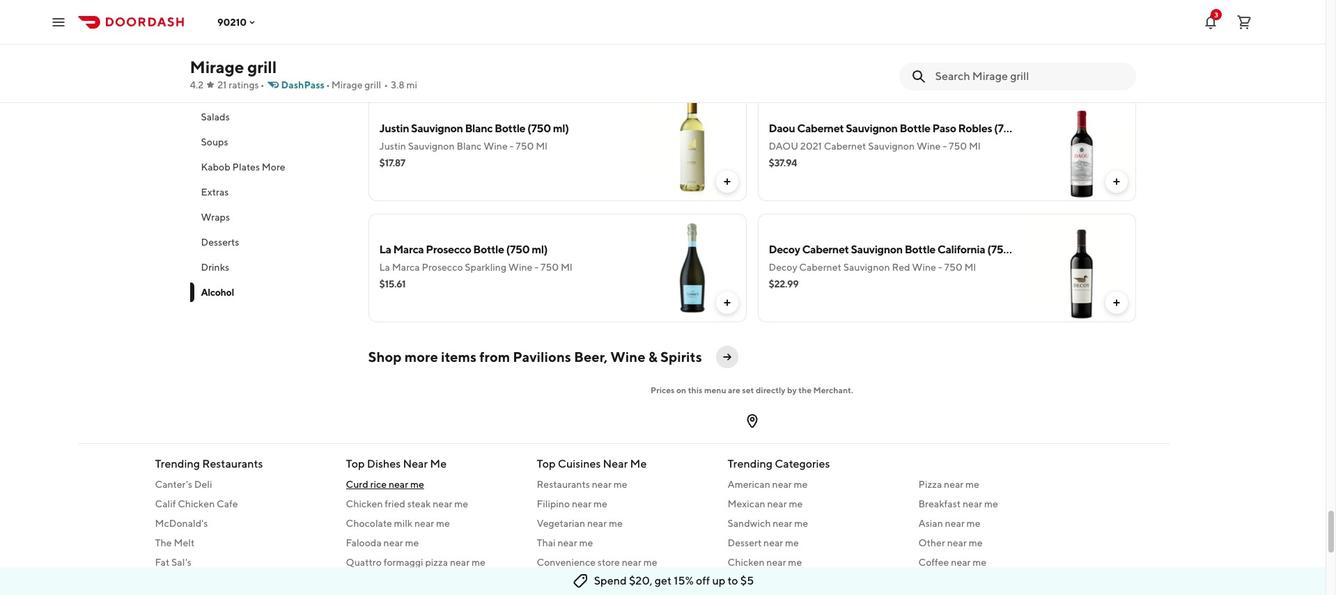 Task type: locate. For each thing, give the bounding box(es) containing it.
items inside "button"
[[244, 11, 268, 22]]

deli
[[194, 480, 212, 491]]

1 vertical spatial $22.99
[[769, 279, 799, 290]]

1 vertical spatial add item to cart image
[[722, 298, 733, 309]]

near up "curd rice near me" link
[[403, 458, 428, 471]]

near inside other near me 'link'
[[948, 538, 967, 549]]

shop
[[368, 349, 402, 365]]

1 horizontal spatial chicken
[[346, 499, 383, 510]]

prosecco left sparkling
[[422, 262, 463, 273]]

sandwich
[[728, 519, 771, 530]]

dessert near me link
[[728, 537, 902, 551]]

0 items, open order cart image
[[1237, 14, 1253, 30]]

items up reviews button
[[244, 11, 268, 22]]

-
[[510, 141, 514, 152], [943, 141, 948, 152], [535, 262, 539, 273], [939, 262, 943, 273]]

near down "filipino near me"
[[588, 519, 607, 530]]

wine inside the la marca prosecco bottle (750 ml) la marca prosecco sparkling wine - 750 ml $15.61
[[509, 262, 533, 273]]

oyster bay sauvignon blanc bottle marlborough (750 ml) image
[[1028, 0, 1137, 80]]

$15.61
[[380, 279, 406, 290]]

trending up the canter's
[[155, 458, 200, 471]]

items up the ratings
[[238, 61, 262, 72]]

near inside coffee near me "link"
[[952, 558, 971, 569]]

750 inside daou cabernet sauvignon bottle paso robles (750 ml) daou 2021 cabernet sauvignon wine - 750 ml $37.94
[[949, 141, 968, 152]]

mexican near me link
[[728, 498, 902, 512]]

near up restaurants near me link on the bottom of the page
[[603, 458, 628, 471]]

mirage for mirage grill • 3.8 mi
[[332, 79, 363, 91]]

sauvignon
[[411, 122, 463, 135], [846, 122, 898, 135], [408, 141, 455, 152], [869, 141, 915, 152], [851, 243, 903, 257], [844, 262, 891, 273]]

2 la from the top
[[380, 262, 390, 273]]

near for vegetarian near me
[[588, 519, 607, 530]]

0 vertical spatial $22.99
[[380, 36, 410, 47]]

paso
[[933, 122, 957, 135]]

formaggi
[[384, 558, 424, 569]]

me for pizza near me
[[966, 480, 980, 491]]

near down the breakfast near me
[[946, 519, 965, 530]]

mi
[[407, 79, 418, 91]]

0 horizontal spatial me
[[430, 458, 447, 471]]

me right "pizza" at the left bottom of the page
[[472, 558, 486, 569]]

add item to cart image for daou cabernet sauvignon bottle paso robles (750 ml)
[[1111, 176, 1123, 188]]

1 vertical spatial grill
[[365, 79, 381, 91]]

2 • from the left
[[326, 79, 330, 91]]

near down the trending categories at bottom
[[773, 480, 792, 491]]

calif
[[155, 499, 176, 510]]

mcdonald's
[[155, 519, 208, 530]]

restaurants up canter's deli link
[[202, 458, 263, 471]]

wine
[[484, 141, 508, 152], [917, 141, 941, 152], [509, 262, 533, 273], [913, 262, 937, 273], [611, 349, 646, 365]]

near for dessert near me
[[764, 538, 784, 549]]

chicken inside chicken fried steak near me link
[[346, 499, 383, 510]]

dishes
[[367, 458, 401, 471]]

me up sandwich near me 'link'
[[789, 499, 803, 510]]

me down other near me 'link'
[[973, 558, 987, 569]]

near up the asian near me
[[963, 499, 983, 510]]

la crema pinot noir wine bottle sonoma coast (750 ml) image
[[638, 0, 747, 80]]

2 horizontal spatial •
[[384, 79, 388, 91]]

near inside dessert near me link
[[764, 538, 784, 549]]

vegetarian near me
[[537, 519, 623, 530]]

1 horizontal spatial trending
[[728, 458, 773, 471]]

near inside falooda near me link
[[384, 538, 403, 549]]

ml inside daou cabernet sauvignon bottle paso robles (750 ml) daou 2021 cabernet sauvignon wine - 750 ml $37.94
[[970, 141, 981, 152]]

me up $20,
[[644, 558, 658, 569]]

coffee near me
[[919, 558, 987, 569]]

• right the dashpass on the top left of the page
[[326, 79, 330, 91]]

near inside the pizza near me link
[[945, 480, 964, 491]]

1 vertical spatial la
[[380, 262, 390, 273]]

near
[[389, 480, 409, 491], [592, 480, 612, 491], [773, 480, 792, 491], [945, 480, 964, 491], [433, 499, 453, 510], [572, 499, 592, 510], [768, 499, 787, 510], [963, 499, 983, 510], [415, 519, 434, 530], [588, 519, 607, 530], [773, 519, 793, 530], [946, 519, 965, 530], [384, 538, 403, 549], [558, 538, 578, 549], [764, 538, 784, 549], [948, 538, 967, 549], [450, 558, 470, 569], [622, 558, 642, 569], [767, 558, 787, 569], [952, 558, 971, 569]]

the
[[155, 538, 172, 549]]

0 horizontal spatial add item to cart image
[[722, 298, 733, 309]]

near inside breakfast near me link
[[963, 499, 983, 510]]

beer,
[[574, 349, 608, 365]]

near up $20,
[[622, 558, 642, 569]]

3 • from the left
[[384, 79, 388, 91]]

from
[[480, 349, 510, 365]]

me inside thai near me link
[[580, 538, 593, 549]]

1 horizontal spatial top
[[537, 458, 556, 471]]

1 horizontal spatial near
[[603, 458, 628, 471]]

me for vegetarian near me
[[609, 519, 623, 530]]

mirage up 21
[[190, 57, 244, 77]]

restaurants
[[202, 458, 263, 471], [537, 480, 590, 491]]

0 vertical spatial justin
[[380, 122, 409, 135]]

•
[[260, 79, 265, 91], [326, 79, 330, 91], [384, 79, 388, 91]]

get
[[655, 575, 672, 588]]

bottle for justin sauvignon blanc bottle (750 ml)
[[495, 122, 526, 135]]

popular items button
[[190, 54, 352, 79]]

mexican near me
[[728, 499, 803, 510]]

(750 inside daou cabernet sauvignon bottle paso robles (750 ml) daou 2021 cabernet sauvignon wine - 750 ml $37.94
[[995, 122, 1018, 135]]

top dishes near me
[[346, 458, 447, 471]]

salads button
[[190, 105, 352, 130]]

4.2
[[190, 79, 204, 91]]

me inside coffee near me "link"
[[973, 558, 987, 569]]

kabob
[[201, 162, 231, 173]]

add item to cart image
[[722, 176, 733, 188], [1111, 176, 1123, 188], [1111, 298, 1123, 309]]

top cuisines near me
[[537, 458, 647, 471]]

grill left 3.8
[[365, 79, 381, 91]]

ml inside the justin sauvignon blanc bottle (750 ml) justin sauvignon blanc wine - 750 ml $17.87
[[536, 141, 548, 152]]

salads
[[201, 112, 230, 123]]

2 justin from the top
[[380, 141, 406, 152]]

chicken down deli
[[178, 499, 215, 510]]

me up quattro formaggi pizza near me on the bottom left of page
[[405, 538, 419, 549]]

me inside convenience store near me link
[[644, 558, 658, 569]]

me down categories
[[794, 480, 808, 491]]

near down sandwich near me
[[764, 538, 784, 549]]

me inside dessert near me link
[[786, 538, 799, 549]]

me up the breakfast near me
[[966, 480, 980, 491]]

are
[[729, 385, 741, 396]]

- inside decoy cabernet sauvignon bottle california (750 ml) decoy cabernet sauvignon red wine - 750 ml $22.99
[[939, 262, 943, 273]]

me down "curd rice near me" link
[[455, 499, 469, 510]]

1 horizontal spatial grill
[[365, 79, 381, 91]]

me for mexican near me
[[789, 499, 803, 510]]

trending for trending categories
[[728, 458, 773, 471]]

mirage for mirage grill
[[190, 57, 244, 77]]

me up coffee near me at the bottom of the page
[[969, 538, 983, 549]]

desserts
[[201, 237, 239, 248]]

me inside american near me 'link'
[[794, 480, 808, 491]]

daou cabernet sauvignon bottle paso robles (750 ml) image
[[1028, 93, 1137, 201]]

justin sauvignon blanc bottle (750 ml) justin sauvignon blanc wine - 750 ml $17.87
[[380, 122, 569, 169]]

me down "vegetarian near me"
[[580, 538, 593, 549]]

chicken inside the calif chicken cafe link
[[178, 499, 215, 510]]

Item Search search field
[[936, 69, 1125, 84]]

trending categories
[[728, 458, 831, 471]]

me inside chicken near me link
[[789, 558, 802, 569]]

me up steak
[[410, 480, 424, 491]]

bottle
[[495, 122, 526, 135], [900, 122, 931, 135], [474, 243, 504, 257], [905, 243, 936, 257]]

near up sandwich near me
[[768, 499, 787, 510]]

me inside vegetarian near me link
[[609, 519, 623, 530]]

pizza
[[919, 480, 943, 491]]

grill up the ratings
[[247, 57, 277, 77]]

0 horizontal spatial top
[[346, 458, 365, 471]]

off
[[696, 575, 710, 588]]

near inside restaurants near me link
[[592, 480, 612, 491]]

featured items button
[[190, 4, 352, 29]]

near down dessert near me
[[767, 558, 787, 569]]

1 justin from the top
[[380, 122, 409, 135]]

near inside mexican near me link
[[768, 499, 787, 510]]

asian near me link
[[919, 517, 1093, 531]]

0 vertical spatial items
[[244, 11, 268, 22]]

ml) inside the la marca prosecco bottle (750 ml) la marca prosecco sparkling wine - 750 ml $15.61
[[532, 243, 548, 257]]

near inside asian near me link
[[946, 519, 965, 530]]

2 horizontal spatial chicken
[[728, 558, 765, 569]]

1 top from the left
[[346, 458, 365, 471]]

other
[[919, 538, 946, 549]]

me down the pizza near me link on the bottom of page
[[985, 499, 999, 510]]

pizza near me link
[[919, 478, 1093, 492]]

items
[[441, 349, 477, 365]]

bottle for decoy cabernet sauvignon bottle california (750 ml)
[[905, 243, 936, 257]]

1 me from the left
[[430, 458, 447, 471]]

near up the breakfast near me
[[945, 480, 964, 491]]

bottle inside decoy cabernet sauvignon bottle california (750 ml) decoy cabernet sauvignon red wine - 750 ml $22.99
[[905, 243, 936, 257]]

near up convenience
[[558, 538, 578, 549]]

2 me from the left
[[630, 458, 647, 471]]

me for american near me
[[794, 480, 808, 491]]

near inside convenience store near me link
[[622, 558, 642, 569]]

0 vertical spatial restaurants
[[202, 458, 263, 471]]

american near me link
[[728, 478, 902, 492]]

items for popular items
[[238, 61, 262, 72]]

me up thai near me link at bottom
[[609, 519, 623, 530]]

soups
[[201, 137, 228, 148]]

near inside chicken near me link
[[767, 558, 787, 569]]

chicken up $5
[[728, 558, 765, 569]]

me down dessert near me link
[[789, 558, 802, 569]]

chicken inside chicken near me link
[[728, 558, 765, 569]]

1 vertical spatial justin
[[380, 141, 406, 152]]

me inside falooda near me link
[[405, 538, 419, 549]]

near for chicken near me
[[767, 558, 787, 569]]

notification bell image
[[1203, 14, 1220, 30]]

me down the breakfast near me
[[967, 519, 981, 530]]

ml inside the la marca prosecco bottle (750 ml) la marca prosecco sparkling wine - 750 ml $15.61
[[561, 262, 573, 273]]

items inside button
[[238, 61, 262, 72]]

1 horizontal spatial restaurants
[[537, 480, 590, 491]]

near for asian near me
[[946, 519, 965, 530]]

near down restaurants near me
[[572, 499, 592, 510]]

near down steak
[[415, 519, 434, 530]]

thai near me link
[[537, 537, 711, 551]]

more
[[262, 162, 286, 173]]

ml)
[[553, 122, 569, 135], [1020, 122, 1036, 135], [532, 243, 548, 257], [1013, 243, 1029, 257]]

1 vertical spatial items
[[238, 61, 262, 72]]

blanc
[[465, 122, 493, 135], [457, 141, 482, 152]]

near down top cuisines near me
[[592, 480, 612, 491]]

0 vertical spatial decoy
[[769, 243, 801, 257]]

drinks
[[201, 262, 229, 273]]

mirage
[[190, 57, 244, 77], [332, 79, 363, 91]]

• for 21 ratings •
[[260, 79, 265, 91]]

pizza near me
[[919, 480, 980, 491]]

• right the ratings
[[260, 79, 265, 91]]

top up curd
[[346, 458, 365, 471]]

me down restaurants near me
[[594, 499, 608, 510]]

me inside breakfast near me link
[[985, 499, 999, 510]]

ml inside decoy cabernet sauvignon bottle california (750 ml) decoy cabernet sauvignon red wine - 750 ml $22.99
[[965, 262, 977, 273]]

1 vertical spatial decoy
[[769, 262, 798, 273]]

bottle inside the la marca prosecco bottle (750 ml) la marca prosecco sparkling wine - 750 ml $15.61
[[474, 243, 504, 257]]

chicken
[[178, 499, 215, 510], [346, 499, 383, 510], [728, 558, 765, 569]]

plates
[[233, 162, 260, 173]]

extras
[[201, 187, 229, 198]]

curd rice near me
[[346, 480, 424, 491]]

2 trending from the left
[[728, 458, 773, 471]]

mirage grill • 3.8 mi
[[332, 79, 418, 91]]

1 horizontal spatial $22.99
[[769, 279, 799, 290]]

0 horizontal spatial near
[[403, 458, 428, 471]]

0 vertical spatial la
[[380, 243, 391, 257]]

0 horizontal spatial grill
[[247, 57, 277, 77]]

directly
[[756, 385, 786, 396]]

1 vertical spatial prosecco
[[422, 262, 463, 273]]

me for top cuisines near me
[[630, 458, 647, 471]]

near down "curd rice near me" link
[[433, 499, 453, 510]]

750 inside the justin sauvignon blanc bottle (750 ml) justin sauvignon blanc wine - 750 ml $17.87
[[516, 141, 534, 152]]

$15.32
[[769, 36, 797, 47]]

asian
[[919, 519, 944, 530]]

me inside the pizza near me link
[[966, 480, 980, 491]]

- inside daou cabernet sauvignon bottle paso robles (750 ml) daou 2021 cabernet sauvignon wine - 750 ml $37.94
[[943, 141, 948, 152]]

asian near me
[[919, 519, 981, 530]]

me inside quattro formaggi pizza near me "link"
[[472, 558, 486, 569]]

0 vertical spatial mirage
[[190, 57, 244, 77]]

me for sandwich near me
[[795, 519, 809, 530]]

cuisines
[[558, 458, 601, 471]]

1 horizontal spatial •
[[326, 79, 330, 91]]

open menu image
[[50, 14, 67, 30]]

near for restaurants near me
[[592, 480, 612, 491]]

near for sandwich near me
[[773, 519, 793, 530]]

near for mexican near me
[[768, 499, 787, 510]]

wraps button
[[190, 205, 352, 230]]

bottle inside daou cabernet sauvignon bottle paso robles (750 ml) daou 2021 cabernet sauvignon wine - 750 ml $37.94
[[900, 122, 931, 135]]

me inside mexican near me link
[[789, 499, 803, 510]]

me down chicken fried steak near me link
[[436, 519, 450, 530]]

2 near from the left
[[603, 458, 628, 471]]

1 near from the left
[[403, 458, 428, 471]]

- inside the justin sauvignon blanc bottle (750 ml) justin sauvignon blanc wine - 750 ml $17.87
[[510, 141, 514, 152]]

trending
[[155, 458, 200, 471], [728, 458, 773, 471]]

• left 3.8
[[384, 79, 388, 91]]

me inside other near me 'link'
[[969, 538, 983, 549]]

1 • from the left
[[260, 79, 265, 91]]

0 horizontal spatial •
[[260, 79, 265, 91]]

near down mexican near me
[[773, 519, 793, 530]]

prosecco up sparkling
[[426, 243, 472, 257]]

me for coffee near me
[[973, 558, 987, 569]]

0 vertical spatial add item to cart image
[[1111, 55, 1123, 66]]

near inside vegetarian near me link
[[588, 519, 607, 530]]

me inside sandwich near me 'link'
[[795, 519, 809, 530]]

near inside american near me 'link'
[[773, 480, 792, 491]]

1 vertical spatial mirage
[[332, 79, 363, 91]]

trending up american
[[728, 458, 773, 471]]

sandwich near me link
[[728, 517, 902, 531]]

2 top from the left
[[537, 458, 556, 471]]

me up chicken near me link
[[786, 538, 799, 549]]

more
[[405, 349, 438, 365]]

up
[[713, 575, 726, 588]]

0 horizontal spatial $22.99
[[380, 36, 410, 47]]

mirage right dashpass •
[[332, 79, 363, 91]]

near up coffee near me at the bottom of the page
[[948, 538, 967, 549]]

grill for mirage grill
[[247, 57, 277, 77]]

$22.99
[[380, 36, 410, 47], [769, 279, 799, 290]]

soups button
[[190, 130, 352, 155]]

me inside asian near me link
[[967, 519, 981, 530]]

chicken up 'chocolate'
[[346, 499, 383, 510]]

near inside "curd rice near me" link
[[389, 480, 409, 491]]

0 vertical spatial grill
[[247, 57, 277, 77]]

0 horizontal spatial mirage
[[190, 57, 244, 77]]

1 horizontal spatial add item to cart image
[[1111, 55, 1123, 66]]

near for pizza near me
[[945, 480, 964, 491]]

near up fried
[[389, 480, 409, 491]]

items for featured items
[[244, 11, 268, 22]]

3
[[1215, 10, 1219, 18]]

near down the chocolate milk near me
[[384, 538, 403, 549]]

me up filipino near me link
[[614, 480, 628, 491]]

near inside filipino near me link
[[572, 499, 592, 510]]

ml
[[536, 141, 548, 152], [970, 141, 981, 152], [561, 262, 573, 273], [965, 262, 977, 273]]

restaurants up "filipino near me"
[[537, 480, 590, 491]]

0 horizontal spatial chicken
[[178, 499, 215, 510]]

near right "pizza" at the left bottom of the page
[[450, 558, 470, 569]]

near down other near me
[[952, 558, 971, 569]]

1 vertical spatial blanc
[[457, 141, 482, 152]]

add item to cart image for decoy cabernet sauvignon bottle california (750 ml)
[[1111, 298, 1123, 309]]

near
[[403, 458, 428, 471], [603, 458, 628, 471]]

1 horizontal spatial mirage
[[332, 79, 363, 91]]

me inside restaurants near me link
[[614, 480, 628, 491]]

wine inside the justin sauvignon blanc bottle (750 ml) justin sauvignon blanc wine - 750 ml $17.87
[[484, 141, 508, 152]]

me for other near me
[[969, 538, 983, 549]]

marca
[[393, 243, 424, 257], [392, 262, 420, 273]]

1 trending from the left
[[155, 458, 200, 471]]

filipino
[[537, 499, 570, 510]]

near for cuisines
[[603, 458, 628, 471]]

add item to cart image
[[1111, 55, 1123, 66], [722, 298, 733, 309]]

me up "curd rice near me" link
[[430, 458, 447, 471]]

thai near me
[[537, 538, 593, 549]]

me inside filipino near me link
[[594, 499, 608, 510]]

me up dessert near me link
[[795, 519, 809, 530]]

1 horizontal spatial me
[[630, 458, 647, 471]]

top left cuisines
[[537, 458, 556, 471]]

vegetarian
[[537, 519, 586, 530]]

bottle inside the justin sauvignon blanc bottle (750 ml) justin sauvignon blanc wine - 750 ml $17.87
[[495, 122, 526, 135]]

me
[[410, 480, 424, 491], [614, 480, 628, 491], [794, 480, 808, 491], [966, 480, 980, 491], [455, 499, 469, 510], [594, 499, 608, 510], [789, 499, 803, 510], [985, 499, 999, 510], [436, 519, 450, 530], [609, 519, 623, 530], [795, 519, 809, 530], [967, 519, 981, 530], [405, 538, 419, 549], [580, 538, 593, 549], [786, 538, 799, 549], [969, 538, 983, 549], [472, 558, 486, 569], [644, 558, 658, 569], [789, 558, 802, 569], [973, 558, 987, 569]]

near inside thai near me link
[[558, 538, 578, 549]]

canter's deli
[[155, 480, 212, 491]]

near inside sandwich near me 'link'
[[773, 519, 793, 530]]

0 horizontal spatial trending
[[155, 458, 200, 471]]

me up restaurants near me link on the bottom of the page
[[630, 458, 647, 471]]

me inside chocolate milk near me link
[[436, 519, 450, 530]]



Task type: describe. For each thing, give the bounding box(es) containing it.
convenience
[[537, 558, 596, 569]]

popular items
[[201, 61, 262, 72]]

mcdonald's link
[[155, 517, 329, 531]]

rice
[[371, 480, 387, 491]]

near for thai near me
[[558, 538, 578, 549]]

2021
[[801, 141, 823, 152]]

alcohol
[[201, 287, 234, 298]]

&
[[649, 349, 658, 365]]

drinks button
[[190, 255, 352, 280]]

1 la from the top
[[380, 243, 391, 257]]

grill for mirage grill • 3.8 mi
[[365, 79, 381, 91]]

chicken near me
[[728, 558, 802, 569]]

mirage grill
[[190, 57, 277, 77]]

daou cabernet sauvignon bottle paso robles (750 ml) daou 2021 cabernet sauvignon wine - 750 ml $37.94
[[769, 122, 1036, 169]]

california
[[938, 243, 986, 257]]

ml) inside the justin sauvignon blanc bottle (750 ml) justin sauvignon blanc wine - 750 ml $17.87
[[553, 122, 569, 135]]

me for thai near me
[[580, 538, 593, 549]]

wine inside daou cabernet sauvignon bottle paso robles (750 ml) daou 2021 cabernet sauvignon wine - 750 ml $37.94
[[917, 141, 941, 152]]

canter's
[[155, 480, 192, 491]]

$37.94
[[769, 158, 797, 169]]

me inside "curd rice near me" link
[[410, 480, 424, 491]]

chicken for chicken near me
[[728, 558, 765, 569]]

near for filipino near me
[[572, 499, 592, 510]]

justin sauvignon blanc bottle (750 ml) image
[[638, 93, 747, 201]]

wine inside decoy cabernet sauvignon bottle california (750 ml) decoy cabernet sauvignon red wine - 750 ml $22.99
[[913, 262, 937, 273]]

1 decoy from the top
[[769, 243, 801, 257]]

.
[[852, 385, 854, 396]]

chocolate milk near me link
[[346, 517, 520, 531]]

vegetarian near me link
[[537, 517, 711, 531]]

breakfast near me
[[919, 499, 999, 510]]

(750 inside decoy cabernet sauvignon bottle california (750 ml) decoy cabernet sauvignon red wine - 750 ml $22.99
[[988, 243, 1012, 257]]

mexican
[[728, 499, 766, 510]]

curd
[[346, 480, 369, 491]]

coffee near me link
[[919, 556, 1093, 570]]

prices
[[651, 385, 675, 396]]

sandwich near me
[[728, 519, 809, 530]]

appetizers
[[201, 86, 249, 98]]

trending for trending restaurants
[[155, 458, 200, 471]]

desserts button
[[190, 230, 352, 255]]

near for dishes
[[403, 458, 428, 471]]

to
[[728, 575, 739, 588]]

shop more items from pavilions beer, wine & spirits
[[368, 349, 703, 365]]

kabob plates more button
[[190, 155, 352, 180]]

chicken near me link
[[728, 556, 902, 570]]

me for restaurants near me
[[614, 480, 628, 491]]

0 vertical spatial prosecco
[[426, 243, 472, 257]]

other near me
[[919, 538, 983, 549]]

chicken for chicken fried steak near me
[[346, 499, 383, 510]]

top for top dishes near me
[[346, 458, 365, 471]]

falooda near me
[[346, 538, 419, 549]]

fat
[[155, 558, 170, 569]]

pizza
[[425, 558, 448, 569]]

me for breakfast near me
[[985, 499, 999, 510]]

- inside the la marca prosecco bottle (750 ml) la marca prosecco sparkling wine - 750 ml $15.61
[[535, 262, 539, 273]]

by
[[788, 385, 797, 396]]

me for falooda near me
[[405, 538, 419, 549]]

(750 inside the justin sauvignon blanc bottle (750 ml) justin sauvignon blanc wine - 750 ml $17.87
[[528, 122, 551, 135]]

featured
[[201, 11, 242, 22]]

0 vertical spatial marca
[[393, 243, 424, 257]]

2 decoy from the top
[[769, 262, 798, 273]]

thai
[[537, 538, 556, 549]]

menu
[[705, 385, 727, 396]]

kabob plates more
[[201, 162, 286, 173]]

bottle for la marca prosecco bottle (750 ml)
[[474, 243, 504, 257]]

ml) inside daou cabernet sauvignon bottle paso robles (750 ml) daou 2021 cabernet sauvignon wine - 750 ml $37.94
[[1020, 122, 1036, 135]]

on
[[677, 385, 687, 396]]

me for top dishes near me
[[430, 458, 447, 471]]

spirits
[[661, 349, 703, 365]]

near inside quattro formaggi pizza near me "link"
[[450, 558, 470, 569]]

dessert near me
[[728, 538, 799, 549]]

$17.87
[[380, 158, 406, 169]]

0 vertical spatial blanc
[[465, 122, 493, 135]]

melt
[[174, 538, 195, 549]]

decoy cabernet sauvignon bottle california (750 ml) image
[[1028, 214, 1137, 323]]

near for american near me
[[773, 480, 792, 491]]

filipino near me link
[[537, 498, 711, 512]]

steak
[[408, 499, 431, 510]]

me for filipino near me
[[594, 499, 608, 510]]

top for top cuisines near me
[[537, 458, 556, 471]]

near for breakfast near me
[[963, 499, 983, 510]]

15%
[[674, 575, 694, 588]]

near inside chocolate milk near me link
[[415, 519, 434, 530]]

convenience store near me link
[[537, 556, 711, 570]]

cafe
[[217, 499, 238, 510]]

me for dessert near me
[[786, 538, 799, 549]]

coffee
[[919, 558, 950, 569]]

reviews button
[[190, 29, 352, 54]]

the melt
[[155, 538, 195, 549]]

categories
[[775, 458, 831, 471]]

• for mirage grill • 3.8 mi
[[384, 79, 388, 91]]

near inside chicken fried steak near me link
[[433, 499, 453, 510]]

chocolate milk near me
[[346, 519, 450, 530]]

0 horizontal spatial restaurants
[[202, 458, 263, 471]]

add item to cart image for justin sauvignon blanc bottle (750 ml)
[[722, 176, 733, 188]]

trending restaurants
[[155, 458, 263, 471]]

near for coffee near me
[[952, 558, 971, 569]]

milk
[[394, 519, 413, 530]]

pavilions
[[513, 349, 572, 365]]

750 inside decoy cabernet sauvignon bottle california (750 ml) decoy cabernet sauvignon red wine - 750 ml $22.99
[[945, 262, 963, 273]]

1 vertical spatial marca
[[392, 262, 420, 273]]

action image
[[722, 352, 733, 363]]

$22.99 inside decoy cabernet sauvignon bottle california (750 ml) decoy cabernet sauvignon red wine - 750 ml $22.99
[[769, 279, 799, 290]]

near for falooda near me
[[384, 538, 403, 549]]

la marca prosecco bottle (750 ml) la marca prosecco sparkling wine - 750 ml $15.61
[[380, 243, 573, 290]]

(750 inside the la marca prosecco bottle (750 ml) la marca prosecco sparkling wine - 750 ml $15.61
[[506, 243, 530, 257]]

reviews
[[201, 36, 238, 47]]

dashpass •
[[281, 79, 330, 91]]

dessert
[[728, 538, 762, 549]]

quattro formaggi pizza near me link
[[346, 556, 520, 570]]

this
[[688, 385, 703, 396]]

restaurants near me link
[[537, 478, 711, 492]]

falooda near me link
[[346, 537, 520, 551]]

dashpass
[[281, 79, 325, 91]]

me inside chicken fried steak near me link
[[455, 499, 469, 510]]

750 inside the la marca prosecco bottle (750 ml) la marca prosecco sparkling wine - 750 ml $15.61
[[541, 262, 559, 273]]

breakfast
[[919, 499, 961, 510]]

curd rice near me link
[[346, 478, 520, 492]]

extras button
[[190, 180, 352, 205]]

me for asian near me
[[967, 519, 981, 530]]

la marca prosecco bottle (750 ml) image
[[638, 214, 747, 323]]

set
[[743, 385, 755, 396]]

ml) inside decoy cabernet sauvignon bottle california (750 ml) decoy cabernet sauvignon red wine - 750 ml $22.99
[[1013, 243, 1029, 257]]

me for chicken near me
[[789, 558, 802, 569]]

near for other near me
[[948, 538, 967, 549]]

daou
[[769, 122, 796, 135]]

sparkling
[[465, 262, 507, 273]]

1 vertical spatial restaurants
[[537, 480, 590, 491]]

filipino near me
[[537, 499, 608, 510]]

bottle for daou cabernet sauvignon bottle paso robles (750 ml)
[[900, 122, 931, 135]]

appetizers button
[[190, 79, 352, 105]]

other near me link
[[919, 537, 1093, 551]]

falooda
[[346, 538, 382, 549]]



Task type: vqa. For each thing, say whether or not it's contained in the screenshot.


